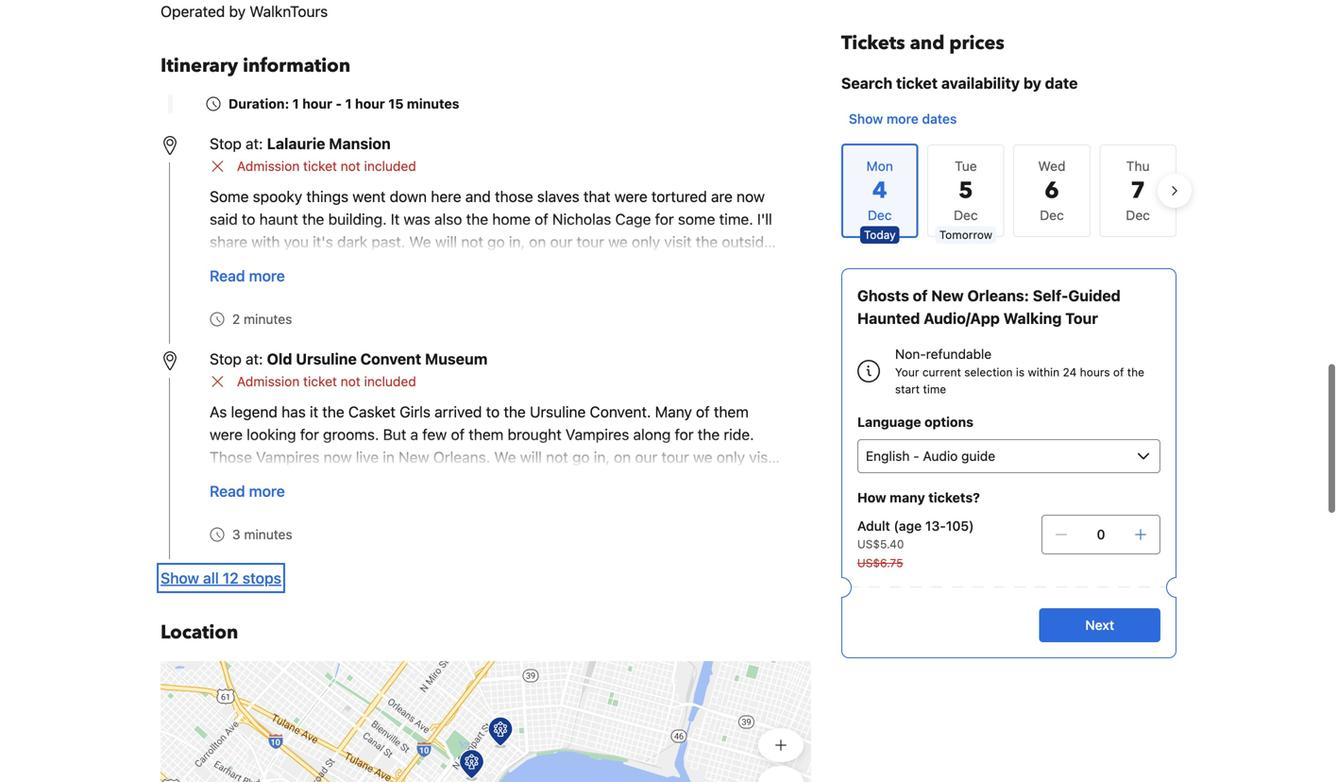 Task type: describe. For each thing, give the bounding box(es) containing it.
here
[[431, 187, 461, 205]]

but
[[383, 426, 407, 443]]

of right many
[[696, 403, 710, 421]]

dates
[[922, 111, 957, 127]]

ghosts of new orleans: self-guided haunted audio/app walking tour
[[858, 287, 1121, 327]]

0 vertical spatial vampires
[[566, 426, 629, 443]]

slaves
[[537, 187, 580, 205]]

time
[[923, 383, 947, 396]]

of inside ghosts of new orleans: self-guided haunted audio/app walking tour
[[913, 287, 928, 305]]

along
[[633, 426, 671, 443]]

in, for of
[[509, 233, 525, 251]]

site. for live
[[345, 471, 374, 489]]

itinerary
[[161, 53, 238, 79]]

dec for 7
[[1126, 207, 1150, 223]]

i'll
[[757, 210, 772, 228]]

language
[[858, 414, 922, 430]]

walkntours
[[250, 2, 328, 20]]

convent
[[360, 350, 421, 368]]

non-
[[895, 346, 926, 362]]

2 minutes
[[232, 311, 292, 327]]

of down looking
[[290, 471, 304, 489]]

duration:
[[229, 96, 289, 111]]

stop for stop at: lalaurie mansion
[[210, 135, 242, 153]]

the down the some
[[696, 233, 718, 251]]

13-
[[926, 518, 946, 534]]

to inside some spooky things went down here and those slaves that were tortured are now said to haunt the building. it was also the home of nicholas cage for some time. i'll share with you it's dark past. we will not go in, on our tour we only visit the outside of each site. read more
[[242, 210, 255, 228]]

non-refundable your current selection is within 24 hours of the start time
[[895, 346, 1145, 396]]

more for some spooky things went down here and those slaves that were tortured are now said to haunt the building. it was also the home of nicholas cage for some time. i'll share with you it's dark past. we will not go in, on our tour we only visit the outside of each site. read more
[[249, 267, 285, 285]]

the up brought
[[504, 403, 526, 421]]

2
[[232, 311, 240, 327]]

many
[[890, 490, 925, 505]]

hours
[[1080, 366, 1110, 379]]

tour
[[1066, 309, 1098, 327]]

visit for time.
[[664, 233, 692, 251]]

2 hour from the left
[[355, 96, 385, 111]]

stop at: lalaurie mansion
[[210, 135, 391, 153]]

for for i'll
[[655, 210, 674, 228]]

included for mansion
[[364, 158, 416, 174]]

time.
[[719, 210, 754, 228]]

minutes for old ursuline convent museum
[[244, 527, 292, 542]]

it
[[310, 403, 318, 421]]

past.
[[372, 233, 405, 251]]

not down mansion
[[341, 158, 361, 174]]

6
[[1045, 175, 1060, 206]]

each for share
[[227, 256, 261, 273]]

read more button for vampires
[[198, 469, 296, 514]]

it's
[[313, 233, 333, 251]]

on for vampires
[[614, 448, 631, 466]]

thu 7 dec
[[1126, 158, 1150, 223]]

how many tickets?
[[858, 490, 980, 505]]

tour for along
[[662, 448, 689, 466]]

were inside some spooky things went down here and those slaves that were tortured are now said to haunt the building. it was also the home of nicholas cage for some time. i'll share with you it's dark past. we will not go in, on our tour we only visit the outside of each site. read more
[[615, 187, 648, 205]]

1 horizontal spatial them
[[714, 403, 749, 421]]

now inside as legend has it the casket girls arrived to the ursuline convent. many of them were looking for grooms. but a few of them brought vampires along for the ride. those vampires now live in new orleans. we will not go in, on our tour we only visit the outside of each site. read more
[[324, 448, 352, 466]]

your
[[895, 366, 919, 379]]

not inside as legend has it the casket girls arrived to the ursuline convent. many of them were looking for grooms. but a few of them brought vampires along for the ride. those vampires now live in new orleans. we will not go in, on our tour we only visit the outside of each site. read more
[[546, 448, 568, 466]]

location
[[161, 620, 238, 646]]

tue
[[955, 158, 977, 174]]

also
[[435, 210, 462, 228]]

new inside ghosts of new orleans: self-guided haunted audio/app walking tour
[[932, 287, 964, 305]]

our for vampires
[[635, 448, 658, 466]]

at: for lalaurie mansion
[[246, 135, 263, 153]]

admission for old
[[237, 374, 300, 389]]

those
[[210, 448, 252, 466]]

start
[[895, 383, 920, 396]]

1 vertical spatial them
[[469, 426, 504, 443]]

of inside non-refundable your current selection is within 24 hours of the start time
[[1114, 366, 1124, 379]]

more inside show more dates button
[[887, 111, 919, 127]]

prices
[[950, 30, 1005, 56]]

go for of
[[487, 233, 505, 251]]

of down share
[[210, 256, 223, 273]]

cage
[[615, 210, 651, 228]]

walking
[[1004, 309, 1062, 327]]

visit for ride.
[[749, 448, 777, 466]]

a
[[410, 426, 419, 443]]

show for show more dates
[[849, 111, 883, 127]]

we for cage
[[608, 233, 628, 251]]

those
[[495, 187, 533, 205]]

many
[[655, 403, 692, 421]]

0 vertical spatial ursuline
[[296, 350, 357, 368]]

dec for 6
[[1040, 207, 1064, 223]]

search
[[842, 74, 893, 92]]

we for past.
[[409, 233, 431, 251]]

go for brought
[[572, 448, 590, 466]]

looking
[[247, 426, 296, 443]]

tomorrow
[[940, 228, 993, 241]]

ursuline inside as legend has it the casket girls arrived to the ursuline convent. many of them were looking for grooms. but a few of them brought vampires along for the ride. those vampires now live in new orleans. we will not go in, on our tour we only visit the outside of each site. read more
[[530, 403, 586, 421]]

tickets and prices
[[842, 30, 1005, 56]]

audio/app
[[924, 309, 1000, 327]]

admission ticket not included for mansion
[[237, 158, 416, 174]]

some spooky things went down here and those slaves that were tortured are now said to haunt the building. it was also the home of nicholas cage for some time. i'll share with you it's dark past. we will not go in, on our tour we only visit the outside of each site. read more
[[210, 187, 773, 285]]

language options
[[858, 414, 974, 430]]

105)
[[946, 518, 974, 534]]

0
[[1097, 527, 1106, 542]]

stop at: old ursuline convent museum
[[210, 350, 488, 368]]

adult
[[858, 518, 891, 534]]

in
[[383, 448, 395, 466]]

7
[[1131, 175, 1146, 206]]

tour for cage
[[577, 233, 604, 251]]

3
[[232, 527, 241, 542]]

us$5.40
[[858, 537, 904, 551]]

for for those
[[675, 426, 694, 443]]

not down stop at: old ursuline convent museum
[[341, 374, 361, 389]]

show more dates
[[849, 111, 957, 127]]

tickets
[[842, 30, 905, 56]]

and inside some spooky things went down here and those slaves that were tortured are now said to haunt the building. it was also the home of nicholas cage for some time. i'll share with you it's dark past. we will not go in, on our tour we only visit the outside of each site. read more
[[465, 187, 491, 205]]

casket
[[348, 403, 396, 421]]

1 horizontal spatial and
[[910, 30, 945, 56]]

to inside as legend has it the casket girls arrived to the ursuline convent. many of them were looking for grooms. but a few of them brought vampires along for the ride. those vampires now live in new orleans. we will not go in, on our tour we only visit the outside of each site. read more
[[486, 403, 500, 421]]

the down those
[[210, 471, 232, 489]]

tickets?
[[929, 490, 980, 505]]

current
[[923, 366, 961, 379]]

0 horizontal spatial by
[[229, 2, 246, 20]]

museum
[[425, 350, 488, 368]]

stop for stop at: old ursuline convent museum
[[210, 350, 242, 368]]

5
[[959, 175, 973, 206]]

few
[[422, 426, 447, 443]]

included for ursuline
[[364, 374, 416, 389]]

with
[[251, 233, 280, 251]]

you
[[284, 233, 309, 251]]

some
[[210, 187, 249, 205]]

options
[[925, 414, 974, 430]]

operated by walkntours
[[161, 2, 328, 20]]

wed 6 dec
[[1039, 158, 1066, 223]]

we for along
[[693, 448, 713, 466]]

24
[[1063, 366, 1077, 379]]

all
[[203, 569, 219, 587]]

1 1 from the left
[[293, 96, 299, 111]]

dec for 5
[[954, 207, 978, 223]]

the inside non-refundable your current selection is within 24 hours of the start time
[[1128, 366, 1145, 379]]

guided
[[1069, 287, 1121, 305]]

stops
[[243, 569, 281, 587]]



Task type: vqa. For each thing, say whether or not it's contained in the screenshot.
'minutes' related to Lalaurie Mansion
yes



Task type: locate. For each thing, give the bounding box(es) containing it.
1 vertical spatial and
[[465, 187, 491, 205]]

our inside some spooky things went down here and those slaves that were tortured are now said to haunt the building. it was also the home of nicholas cage for some time. i'll share with you it's dark past. we will not go in, on our tour we only visit the outside of each site. read more
[[550, 233, 573, 251]]

1 vertical spatial now
[[324, 448, 352, 466]]

admission up spooky
[[237, 158, 300, 174]]

will down brought
[[520, 448, 542, 466]]

will inside some spooky things went down here and those slaves that were tortured are now said to haunt the building. it was also the home of nicholas cage for some time. i'll share with you it's dark past. we will not go in, on our tour we only visit the outside of each site. read more
[[435, 233, 457, 251]]

not inside some spooky things went down here and those slaves that were tortured are now said to haunt the building. it was also the home of nicholas cage for some time. i'll share with you it's dark past. we will not go in, on our tour we only visit the outside of each site. read more
[[461, 233, 484, 251]]

ticket for some spooky things went down here and those slaves that were tortured are now said to haunt the building. it was also the home of nicholas cage for some time. i'll share with you it's dark past. we will not go in, on our tour we only visit the outside of each site. read more
[[303, 158, 337, 174]]

of down "arrived" at bottom left
[[451, 426, 465, 443]]

building.
[[328, 210, 387, 228]]

visit
[[664, 233, 692, 251], [749, 448, 777, 466]]

dec inside the "wed 6 dec"
[[1040, 207, 1064, 223]]

outside inside some spooky things went down here and those slaves that were tortured are now said to haunt the building. it was also the home of nicholas cage for some time. i'll share with you it's dark past. we will not go in, on our tour we only visit the outside of each site. read more
[[722, 233, 773, 251]]

orleans.
[[433, 448, 490, 466]]

more left the dates
[[887, 111, 919, 127]]

nicholas
[[553, 210, 611, 228]]

outside down those
[[236, 471, 286, 489]]

0 horizontal spatial to
[[242, 210, 255, 228]]

0 horizontal spatial outside
[[236, 471, 286, 489]]

orleans:
[[968, 287, 1030, 305]]

not down also
[[461, 233, 484, 251]]

the right also
[[466, 210, 488, 228]]

our down "along" in the bottom of the page
[[635, 448, 658, 466]]

hour left 15
[[355, 96, 385, 111]]

tour inside as legend has it the casket girls arrived to the ursuline convent. many of them were looking for grooms. but a few of them brought vampires along for the ride. those vampires now live in new orleans. we will not go in, on our tour we only visit the outside of each site. read more
[[662, 448, 689, 466]]

minutes right '2'
[[244, 311, 292, 327]]

site. down live
[[345, 471, 374, 489]]

1 horizontal spatial 1
[[345, 96, 352, 111]]

1 horizontal spatial now
[[737, 187, 765, 205]]

them up ride. at the right of page
[[714, 403, 749, 421]]

1 vertical spatial admission
[[237, 374, 300, 389]]

1 vertical spatial more
[[249, 267, 285, 285]]

dec up tomorrow
[[954, 207, 978, 223]]

2 vertical spatial minutes
[[244, 527, 292, 542]]

ursuline right old
[[296, 350, 357, 368]]

go inside some spooky things went down here and those slaves that were tortured are now said to haunt the building. it was also the home of nicholas cage for some time. i'll share with you it's dark past. we will not go in, on our tour we only visit the outside of each site. read more
[[487, 233, 505, 251]]

0 horizontal spatial visit
[[664, 233, 692, 251]]

we
[[608, 233, 628, 251], [693, 448, 713, 466]]

0 horizontal spatial show
[[161, 569, 199, 587]]

1 vertical spatial by
[[1024, 74, 1042, 92]]

the right 'hours'
[[1128, 366, 1145, 379]]

only down ride. at the right of page
[[717, 448, 745, 466]]

site. for you
[[265, 256, 293, 273]]

0 horizontal spatial new
[[399, 448, 429, 466]]

1 dec from the left
[[954, 207, 978, 223]]

0 horizontal spatial hour
[[302, 96, 332, 111]]

3 minutes
[[232, 527, 292, 542]]

0 vertical spatial to
[[242, 210, 255, 228]]

visit inside some spooky things went down here and those slaves that were tortured are now said to haunt the building. it was also the home of nicholas cage for some time. i'll share with you it's dark past. we will not go in, on our tour we only visit the outside of each site. read more
[[664, 233, 692, 251]]

next
[[1086, 617, 1115, 633]]

our inside as legend has it the casket girls arrived to the ursuline convent. many of them were looking for grooms. but a few of them brought vampires along for the ride. those vampires now live in new orleans. we will not go in, on our tour we only visit the outside of each site. read more
[[635, 448, 658, 466]]

ticket up show more dates
[[896, 74, 938, 92]]

show inside show all 12 stops button
[[161, 569, 199, 587]]

2 vertical spatial ticket
[[303, 374, 337, 389]]

read inside some spooky things went down here and those slaves that were tortured are now said to haunt the building. it was also the home of nicholas cage for some time. i'll share with you it's dark past. we will not go in, on our tour we only visit the outside of each site. read more
[[210, 267, 245, 285]]

ticket
[[896, 74, 938, 92], [303, 158, 337, 174], [303, 374, 337, 389]]

more down with
[[249, 267, 285, 285]]

1 admission ticket not included from the top
[[237, 158, 416, 174]]

said
[[210, 210, 238, 228]]

0 horizontal spatial only
[[632, 233, 660, 251]]

1 included from the top
[[364, 158, 416, 174]]

1 horizontal spatial new
[[932, 287, 964, 305]]

1 vertical spatial only
[[717, 448, 745, 466]]

for inside some spooky things went down here and those slaves that were tortured are now said to haunt the building. it was also the home of nicholas cage for some time. i'll share with you it's dark past. we will not go in, on our tour we only visit the outside of each site. read more
[[655, 210, 674, 228]]

in, inside some spooky things went down here and those slaves that were tortured are now said to haunt the building. it was also the home of nicholas cage for some time. i'll share with you it's dark past. we will not go in, on our tour we only visit the outside of each site. read more
[[509, 233, 525, 251]]

wed
[[1039, 158, 1066, 174]]

to right said
[[242, 210, 255, 228]]

1 horizontal spatial we
[[693, 448, 713, 466]]

0 vertical spatial in,
[[509, 233, 525, 251]]

0 vertical spatial only
[[632, 233, 660, 251]]

1 vertical spatial at:
[[246, 350, 263, 368]]

1 horizontal spatial visit
[[749, 448, 777, 466]]

1 horizontal spatial to
[[486, 403, 500, 421]]

read more button down with
[[198, 253, 296, 298]]

us$6.75
[[858, 556, 903, 570]]

minutes for lalaurie mansion
[[244, 311, 292, 327]]

vampires down looking
[[256, 448, 320, 466]]

has
[[282, 403, 306, 421]]

1
[[293, 96, 299, 111], [345, 96, 352, 111]]

ursuline up brought
[[530, 403, 586, 421]]

outside
[[722, 233, 773, 251], [236, 471, 286, 489]]

at: down duration:
[[246, 135, 263, 153]]

1 read more button from the top
[[198, 253, 296, 298]]

that
[[584, 187, 611, 205]]

at: left old
[[246, 350, 263, 368]]

2 included from the top
[[364, 374, 416, 389]]

will for home
[[435, 233, 457, 251]]

0 horizontal spatial will
[[435, 233, 457, 251]]

only for some
[[632, 233, 660, 251]]

each down share
[[227, 256, 261, 273]]

0 vertical spatial we
[[608, 233, 628, 251]]

in, inside as legend has it the casket girls arrived to the ursuline convent. many of them were looking for grooms. but a few of them brought vampires along for the ride. those vampires now live in new orleans. we will not go in, on our tour we only visit the outside of each site. read more
[[594, 448, 610, 466]]

0 horizontal spatial in,
[[509, 233, 525, 251]]

refundable
[[926, 346, 992, 362]]

in, down home
[[509, 233, 525, 251]]

1 vertical spatial we
[[693, 448, 713, 466]]

0 vertical spatial more
[[887, 111, 919, 127]]

it
[[391, 210, 400, 228]]

show more dates button
[[842, 102, 965, 136]]

site. inside as legend has it the casket girls arrived to the ursuline convent. many of them were looking for grooms. but a few of them brought vampires along for the ride. those vampires now live in new orleans. we will not go in, on our tour we only visit the outside of each site. read more
[[345, 471, 374, 489]]

0 vertical spatial by
[[229, 2, 246, 20]]

2 read from the top
[[210, 482, 245, 500]]

went
[[353, 187, 386, 205]]

1 vertical spatial were
[[210, 426, 243, 443]]

of right 'hours'
[[1114, 366, 1124, 379]]

and
[[910, 30, 945, 56], [465, 187, 491, 205]]

1 horizontal spatial show
[[849, 111, 883, 127]]

0 horizontal spatial site.
[[265, 256, 293, 273]]

1 vertical spatial will
[[520, 448, 542, 466]]

vampires down convent.
[[566, 426, 629, 443]]

only inside as legend has it the casket girls arrived to the ursuline convent. many of them were looking for grooms. but a few of them brought vampires along for the ride. those vampires now live in new orleans. we will not go in, on our tour we only visit the outside of each site. read more
[[717, 448, 745, 466]]

legend
[[231, 403, 278, 421]]

as
[[210, 403, 227, 421]]

them
[[714, 403, 749, 421], [469, 426, 504, 443]]

of right ghosts
[[913, 287, 928, 305]]

minutes right the '3'
[[244, 527, 292, 542]]

0 vertical spatial admission
[[237, 158, 300, 174]]

duration: 1 hour - 1 hour 15 minutes
[[229, 96, 460, 111]]

1 right -
[[345, 96, 352, 111]]

site. down with
[[265, 256, 293, 273]]

1 read from the top
[[210, 267, 245, 285]]

read more button down those
[[198, 469, 296, 514]]

new down a
[[399, 448, 429, 466]]

1 vertical spatial ticket
[[303, 158, 337, 174]]

hour left -
[[302, 96, 332, 111]]

dec down 7
[[1126, 207, 1150, 223]]

self-
[[1033, 287, 1069, 305]]

1 vertical spatial outside
[[236, 471, 286, 489]]

0 vertical spatial new
[[932, 287, 964, 305]]

we inside some spooky things went down here and those slaves that were tortured are now said to haunt the building. it was also the home of nicholas cage for some time. i'll share with you it's dark past. we will not go in, on our tour we only visit the outside of each site. read more
[[608, 233, 628, 251]]

1 horizontal spatial on
[[614, 448, 631, 466]]

next button
[[1039, 608, 1161, 642]]

were up those
[[210, 426, 243, 443]]

0 vertical spatial them
[[714, 403, 749, 421]]

read inside as legend has it the casket girls arrived to the ursuline convent. many of them were looking for grooms. but a few of them brought vampires along for the ride. those vampires now live in new orleans. we will not go in, on our tour we only visit the outside of each site. read more
[[210, 482, 245, 500]]

admission ticket not included for ursuline
[[237, 374, 416, 389]]

at: for old ursuline convent museum
[[246, 350, 263, 368]]

were inside as legend has it the casket girls arrived to the ursuline convent. many of them were looking for grooms. but a few of them brought vampires along for the ride. those vampires now live in new orleans. we will not go in, on our tour we only visit the outside of each site. read more
[[210, 426, 243, 443]]

1 vertical spatial in,
[[594, 448, 610, 466]]

0 vertical spatial read
[[210, 267, 245, 285]]

read more button for share
[[198, 253, 296, 298]]

show for show all 12 stops
[[161, 569, 199, 587]]

1 hour from the left
[[302, 96, 332, 111]]

stop down '2'
[[210, 350, 242, 368]]

within
[[1028, 366, 1060, 379]]

were up cage
[[615, 187, 648, 205]]

and right here
[[465, 187, 491, 205]]

in, for brought
[[594, 448, 610, 466]]

included up down
[[364, 158, 416, 174]]

read more button
[[198, 253, 296, 298], [198, 469, 296, 514]]

for down it
[[300, 426, 319, 443]]

for down many
[[675, 426, 694, 443]]

tour down nicholas
[[577, 233, 604, 251]]

1 vertical spatial our
[[635, 448, 658, 466]]

0 vertical spatial at:
[[246, 135, 263, 153]]

map region
[[112, 553, 837, 782]]

0 vertical spatial included
[[364, 158, 416, 174]]

0 vertical spatial go
[[487, 233, 505, 251]]

the left ride. at the right of page
[[698, 426, 720, 443]]

0 vertical spatial each
[[227, 256, 261, 273]]

things
[[306, 187, 349, 205]]

region containing 5
[[826, 136, 1192, 246]]

1 right duration:
[[293, 96, 299, 111]]

1 at: from the top
[[246, 135, 263, 153]]

each inside as legend has it the casket girls arrived to the ursuline convent. many of them were looking for grooms. but a few of them brought vampires along for the ride. those vampires now live in new orleans. we will not go in, on our tour we only visit the outside of each site. read more
[[308, 471, 341, 489]]

not down brought
[[546, 448, 568, 466]]

0 vertical spatial show
[[849, 111, 883, 127]]

1 horizontal spatial site.
[[345, 471, 374, 489]]

1 horizontal spatial ursuline
[[530, 403, 586, 421]]

are
[[711, 187, 733, 205]]

show left all
[[161, 569, 199, 587]]

visit inside as legend has it the casket girls arrived to the ursuline convent. many of them were looking for grooms. but a few of them brought vampires along for the ride. those vampires now live in new orleans. we will not go in, on our tour we only visit the outside of each site. read more
[[749, 448, 777, 466]]

dec down 6 at the top right of page
[[1040, 207, 1064, 223]]

on for nicholas
[[529, 233, 546, 251]]

1 vertical spatial vampires
[[256, 448, 320, 466]]

now
[[737, 187, 765, 205], [324, 448, 352, 466]]

availability
[[942, 74, 1020, 92]]

minutes right 15
[[407, 96, 460, 111]]

more
[[887, 111, 919, 127], [249, 267, 285, 285], [249, 482, 285, 500]]

0 vertical spatial were
[[615, 187, 648, 205]]

on inside as legend has it the casket girls arrived to the ursuline convent. many of them were looking for grooms. but a few of them brought vampires along for the ride. those vampires now live in new orleans. we will not go in, on our tour we only visit the outside of each site. read more
[[614, 448, 631, 466]]

2 horizontal spatial dec
[[1126, 207, 1150, 223]]

grooms.
[[323, 426, 379, 443]]

more inside some spooky things went down here and those slaves that were tortured are now said to haunt the building. it was also the home of nicholas cage for some time. i'll share with you it's dark past. we will not go in, on our tour we only visit the outside of each site. read more
[[249, 267, 285, 285]]

0 horizontal spatial ursuline
[[296, 350, 357, 368]]

some
[[678, 210, 716, 228]]

ticket down stop at: lalaurie mansion
[[303, 158, 337, 174]]

go inside as legend has it the casket girls arrived to the ursuline convent. many of them were looking for grooms. but a few of them brought vampires along for the ride. those vampires now live in new orleans. we will not go in, on our tour we only visit the outside of each site. read more
[[572, 448, 590, 466]]

outside for those
[[236, 471, 286, 489]]

included down "convent"
[[364, 374, 416, 389]]

ride.
[[724, 426, 754, 443]]

2 at: from the top
[[246, 350, 263, 368]]

by right operated
[[229, 2, 246, 20]]

ghosts
[[858, 287, 909, 305]]

0 vertical spatial on
[[529, 233, 546, 251]]

the right it
[[322, 403, 345, 421]]

mansion
[[329, 135, 391, 153]]

0 vertical spatial will
[[435, 233, 457, 251]]

1 vertical spatial included
[[364, 374, 416, 389]]

1 horizontal spatial outside
[[722, 233, 773, 251]]

by left date in the right top of the page
[[1024, 74, 1042, 92]]

3 dec from the left
[[1126, 207, 1150, 223]]

0 vertical spatial we
[[409, 233, 431, 251]]

share
[[210, 233, 248, 251]]

now down the grooms.
[[324, 448, 352, 466]]

now up i'll
[[737, 187, 765, 205]]

outside down the time.
[[722, 233, 773, 251]]

visit down ride. at the right of page
[[749, 448, 777, 466]]

2 admission ticket not included from the top
[[237, 374, 416, 389]]

2 dec from the left
[[1040, 207, 1064, 223]]

show inside show more dates button
[[849, 111, 883, 127]]

admission ticket not included up things on the left
[[237, 158, 416, 174]]

admission down old
[[237, 374, 300, 389]]

1 horizontal spatial only
[[717, 448, 745, 466]]

on down convent.
[[614, 448, 631, 466]]

our for nicholas
[[550, 233, 573, 251]]

new up audio/app
[[932, 287, 964, 305]]

more up 3 minutes
[[249, 482, 285, 500]]

0 horizontal spatial for
[[300, 426, 319, 443]]

we down brought
[[494, 448, 516, 466]]

on inside some spooky things went down here and those slaves that were tortured are now said to haunt the building. it was also the home of nicholas cage for some time. i'll share with you it's dark past. we will not go in, on our tour we only visit the outside of each site. read more
[[529, 233, 546, 251]]

1 horizontal spatial our
[[635, 448, 658, 466]]

will inside as legend has it the casket girls arrived to the ursuline convent. many of them were looking for grooms. but a few of them brought vampires along for the ride. those vampires now live in new orleans. we will not go in, on our tour we only visit the outside of each site. read more
[[520, 448, 542, 466]]

tour inside some spooky things went down here and those slaves that were tortured are now said to haunt the building. it was also the home of nicholas cage for some time. i'll share with you it's dark past. we will not go in, on our tour we only visit the outside of each site. read more
[[577, 233, 604, 251]]

admission for lalaurie
[[237, 158, 300, 174]]

0 vertical spatial minutes
[[407, 96, 460, 111]]

now inside some spooky things went down here and those slaves that were tortured are now said to haunt the building. it was also the home of nicholas cage for some time. i'll share with you it's dark past. we will not go in, on our tour we only visit the outside of each site. read more
[[737, 187, 765, 205]]

stop down duration:
[[210, 135, 242, 153]]

only down cage
[[632, 233, 660, 251]]

down
[[390, 187, 427, 205]]

at:
[[246, 135, 263, 153], [246, 350, 263, 368]]

each down the grooms.
[[308, 471, 341, 489]]

admission ticket not included down stop at: old ursuline convent museum
[[237, 374, 416, 389]]

1 vertical spatial we
[[494, 448, 516, 466]]

for down tortured
[[655, 210, 674, 228]]

region
[[826, 136, 1192, 246]]

we inside as legend has it the casket girls arrived to the ursuline convent. many of them were looking for grooms. but a few of them brought vampires along for the ride. those vampires now live in new orleans. we will not go in, on our tour we only visit the outside of each site. read more
[[494, 448, 516, 466]]

1 vertical spatial stop
[[210, 350, 242, 368]]

thu
[[1127, 158, 1150, 174]]

more for as legend has it the casket girls arrived to the ursuline convent. many of them were looking for grooms. but a few of them brought vampires along for the ride. those vampires now live in new orleans. we will not go in, on our tour we only visit the outside of each site. read more
[[249, 482, 285, 500]]

0 horizontal spatial our
[[550, 233, 573, 251]]

new
[[932, 287, 964, 305], [399, 448, 429, 466]]

visit down the some
[[664, 233, 692, 251]]

1 stop from the top
[[210, 135, 242, 153]]

1 vertical spatial new
[[399, 448, 429, 466]]

0 vertical spatial read more button
[[198, 253, 296, 298]]

haunted
[[858, 309, 920, 327]]

convent.
[[590, 403, 651, 421]]

spooky
[[253, 187, 302, 205]]

1 vertical spatial to
[[486, 403, 500, 421]]

dec inside tue 5 dec tomorrow
[[954, 207, 978, 223]]

0 vertical spatial ticket
[[896, 74, 938, 92]]

1 horizontal spatial we
[[494, 448, 516, 466]]

tortured
[[652, 187, 707, 205]]

ticket for as legend has it the casket girls arrived to the ursuline convent. many of them were looking for grooms. but a few of them brought vampires along for the ride. those vampires now live in new orleans. we will not go in, on our tour we only visit the outside of each site. read more
[[303, 374, 337, 389]]

tour
[[577, 233, 604, 251], [662, 448, 689, 466]]

on down home
[[529, 233, 546, 251]]

0 vertical spatial and
[[910, 30, 945, 56]]

2 horizontal spatial for
[[675, 426, 694, 443]]

0 vertical spatial admission ticket not included
[[237, 158, 416, 174]]

tue 5 dec tomorrow
[[940, 158, 993, 241]]

2 read more button from the top
[[198, 469, 296, 514]]

each inside some spooky things went down here and those slaves that were tortured are now said to haunt the building. it was also the home of nicholas cage for some time. i'll share with you it's dark past. we will not go in, on our tour we only visit the outside of each site. read more
[[227, 256, 261, 273]]

lalaurie
[[267, 135, 325, 153]]

1 horizontal spatial vampires
[[566, 426, 629, 443]]

new inside as legend has it the casket girls arrived to the ursuline convent. many of them were looking for grooms. but a few of them brought vampires along for the ride. those vampires now live in new orleans. we will not go in, on our tour we only visit the outside of each site. read more
[[399, 448, 429, 466]]

our down nicholas
[[550, 233, 573, 251]]

outside inside as legend has it the casket girls arrived to the ursuline convent. many of them were looking for grooms. but a few of them brought vampires along for the ride. those vampires now live in new orleans. we will not go in, on our tour we only visit the outside of each site. read more
[[236, 471, 286, 489]]

the up it's
[[302, 210, 324, 228]]

0 horizontal spatial vampires
[[256, 448, 320, 466]]

old
[[267, 350, 292, 368]]

2 stop from the top
[[210, 350, 242, 368]]

2 vertical spatial more
[[249, 482, 285, 500]]

0 horizontal spatial them
[[469, 426, 504, 443]]

minutes
[[407, 96, 460, 111], [244, 311, 292, 327], [244, 527, 292, 542]]

2 1 from the left
[[345, 96, 352, 111]]

only inside some spooky things went down here and those slaves that were tortured are now said to haunt the building. it was also the home of nicholas cage for some time. i'll share with you it's dark past. we will not go in, on our tour we only visit the outside of each site. read more
[[632, 233, 660, 251]]

1 horizontal spatial hour
[[355, 96, 385, 111]]

1 horizontal spatial were
[[615, 187, 648, 205]]

girls
[[400, 403, 431, 421]]

site.
[[265, 256, 293, 273], [345, 471, 374, 489]]

read for as legend has it the casket girls arrived to the ursuline convent. many of them were looking for grooms. but a few of them brought vampires along for the ride. those vampires now live in new orleans. we will not go in, on our tour we only visit the outside of each site.
[[210, 482, 245, 500]]

is
[[1016, 366, 1025, 379]]

and left 'prices'
[[910, 30, 945, 56]]

1 horizontal spatial go
[[572, 448, 590, 466]]

0 vertical spatial visit
[[664, 233, 692, 251]]

2 admission from the top
[[237, 374, 300, 389]]

vampires
[[566, 426, 629, 443], [256, 448, 320, 466]]

of down slaves
[[535, 210, 549, 228]]

1 horizontal spatial tour
[[662, 448, 689, 466]]

read down share
[[210, 267, 245, 285]]

we for orleans.
[[494, 448, 516, 466]]

1 admission from the top
[[237, 158, 300, 174]]

in, down convent.
[[594, 448, 610, 466]]

as legend has it the casket girls arrived to the ursuline convent. many of them were looking for grooms. but a few of them brought vampires along for the ride. those vampires now live in new orleans. we will not go in, on our tour we only visit the outside of each site. read more
[[210, 403, 777, 500]]

will for them
[[520, 448, 542, 466]]

our
[[550, 233, 573, 251], [635, 448, 658, 466]]

show
[[849, 111, 883, 127], [161, 569, 199, 587]]

12
[[223, 569, 239, 587]]

show down search
[[849, 111, 883, 127]]

tour down "along" in the bottom of the page
[[662, 448, 689, 466]]

0 horizontal spatial each
[[227, 256, 261, 273]]

outside for i'll
[[722, 233, 773, 251]]

selection
[[965, 366, 1013, 379]]

dec
[[954, 207, 978, 223], [1040, 207, 1064, 223], [1126, 207, 1150, 223]]

them up "orleans."
[[469, 426, 504, 443]]

1 horizontal spatial for
[[655, 210, 674, 228]]

haunt
[[259, 210, 298, 228]]

1 vertical spatial on
[[614, 448, 631, 466]]

ticket up it
[[303, 374, 337, 389]]

information
[[243, 53, 351, 79]]

each for vampires
[[308, 471, 341, 489]]

site. inside some spooky things went down here and those slaves that were tortured are now said to haunt the building. it was also the home of nicholas cage for some time. i'll share with you it's dark past. we will not go in, on our tour we only visit the outside of each site. read more
[[265, 256, 293, 273]]

only for the
[[717, 448, 745, 466]]

will down also
[[435, 233, 457, 251]]

read down those
[[210, 482, 245, 500]]

0 vertical spatial now
[[737, 187, 765, 205]]

15
[[388, 96, 404, 111]]

-
[[336, 96, 342, 111]]

1 horizontal spatial dec
[[1040, 207, 1064, 223]]

0 horizontal spatial 1
[[293, 96, 299, 111]]

only
[[632, 233, 660, 251], [717, 448, 745, 466]]

0 horizontal spatial were
[[210, 426, 243, 443]]

more inside as legend has it the casket girls arrived to the ursuline convent. many of them were looking for grooms. but a few of them brought vampires along for the ride. those vampires now live in new orleans. we will not go in, on our tour we only visit the outside of each site. read more
[[249, 482, 285, 500]]

brought
[[508, 426, 562, 443]]

1 horizontal spatial by
[[1024, 74, 1042, 92]]

we down "was" in the left top of the page
[[409, 233, 431, 251]]

date
[[1045, 74, 1078, 92]]

search ticket availability by date
[[842, 74, 1078, 92]]

ursuline
[[296, 350, 357, 368], [530, 403, 586, 421]]

to right "arrived" at bottom left
[[486, 403, 500, 421]]

1 vertical spatial go
[[572, 448, 590, 466]]

home
[[492, 210, 531, 228]]

read for some spooky things went down here and those slaves that were tortured are now said to haunt the building. it was also the home of nicholas cage for some time. i'll share with you it's dark past. we will not go in, on our tour we only visit the outside of each site.
[[210, 267, 245, 285]]

we inside some spooky things went down here and those slaves that were tortured are now said to haunt the building. it was also the home of nicholas cage for some time. i'll share with you it's dark past. we will not go in, on our tour we only visit the outside of each site. read more
[[409, 233, 431, 251]]

1 horizontal spatial will
[[520, 448, 542, 466]]

we inside as legend has it the casket girls arrived to the ursuline convent. many of them were looking for grooms. but a few of them brought vampires along for the ride. those vampires now live in new orleans. we will not go in, on our tour we only visit the outside of each site. read more
[[693, 448, 713, 466]]



